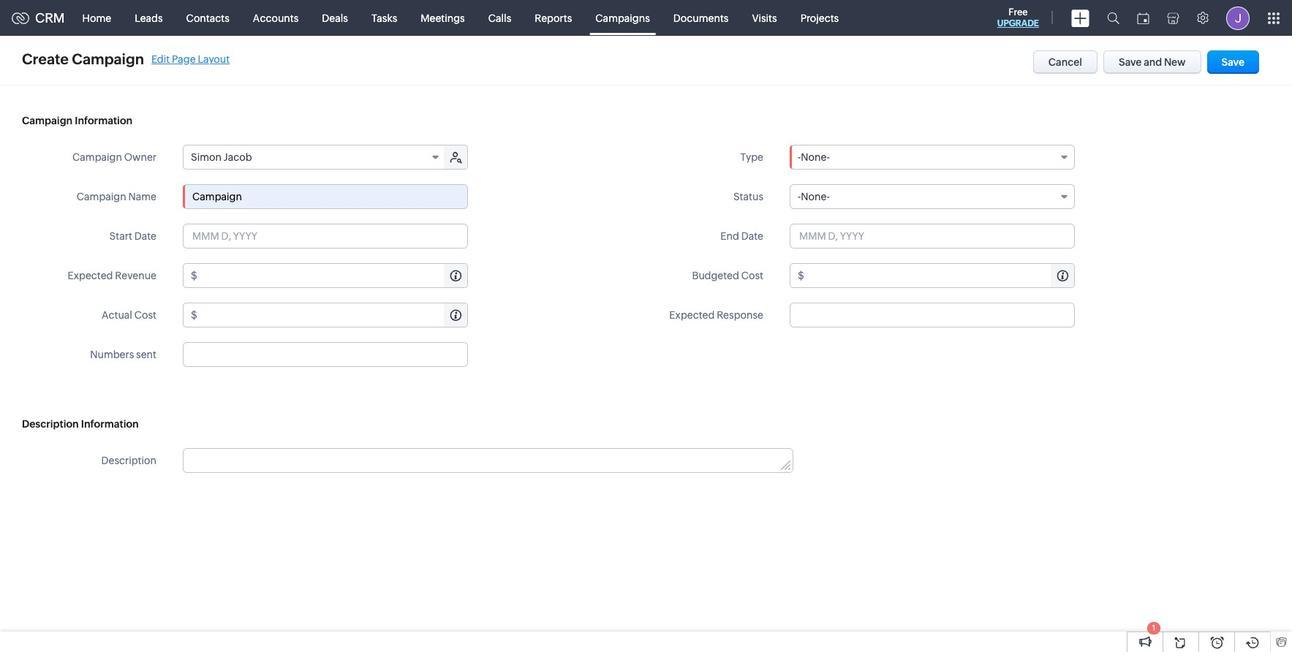 Task type: vqa. For each thing, say whether or not it's contained in the screenshot.
Actual Cost
yes



Task type: locate. For each thing, give the bounding box(es) containing it.
information up campaign owner
[[75, 115, 132, 127]]

1 -none- from the top
[[798, 151, 830, 163]]

1 vertical spatial none-
[[801, 191, 830, 203]]

date for start date
[[134, 230, 156, 242]]

1 vertical spatial cost
[[134, 309, 156, 321]]

campaign down campaign information
[[72, 151, 122, 163]]

-
[[798, 151, 801, 163], [798, 191, 801, 203]]

2 -none- field from the top
[[790, 184, 1075, 209]]

0 horizontal spatial description
[[22, 418, 79, 430]]

create menu element
[[1063, 0, 1098, 35]]

expected down the budgeted at right top
[[669, 309, 715, 321]]

contacts
[[186, 12, 230, 24]]

0 vertical spatial -none- field
[[790, 145, 1075, 170]]

$
[[191, 270, 197, 282], [798, 270, 804, 282], [191, 309, 197, 321]]

numbers
[[90, 349, 134, 361]]

1 horizontal spatial date
[[741, 230, 763, 242]]

information down numbers
[[81, 418, 139, 430]]

save button
[[1207, 50, 1259, 74]]

-none- for type
[[798, 151, 830, 163]]

cost right the budgeted at right top
[[741, 270, 763, 282]]

expected left revenue
[[68, 270, 113, 282]]

save
[[1119, 56, 1142, 68], [1222, 56, 1245, 68]]

description information
[[22, 418, 139, 430]]

type
[[740, 151, 763, 163]]

None text field
[[199, 264, 467, 287], [183, 342, 468, 367], [184, 449, 793, 472], [199, 264, 467, 287], [183, 342, 468, 367], [184, 449, 793, 472]]

1 horizontal spatial mmm d, yyyy text field
[[790, 224, 1075, 249]]

1 date from the left
[[134, 230, 156, 242]]

information
[[75, 115, 132, 127], [81, 418, 139, 430]]

0 vertical spatial expected
[[68, 270, 113, 282]]

1 mmm d, yyyy text field from the left
[[183, 224, 468, 249]]

numbers sent
[[90, 349, 156, 361]]

MMM D, YYYY text field
[[183, 224, 468, 249], [790, 224, 1075, 249]]

1 vertical spatial -none-
[[798, 191, 830, 203]]

save for save
[[1222, 56, 1245, 68]]

$ for budgeted cost
[[798, 270, 804, 282]]

$ for expected revenue
[[191, 270, 197, 282]]

0 horizontal spatial cost
[[134, 309, 156, 321]]

0 horizontal spatial date
[[134, 230, 156, 242]]

- right type
[[798, 151, 801, 163]]

simon
[[191, 151, 222, 163]]

cost
[[741, 270, 763, 282], [134, 309, 156, 321]]

campaign left name
[[77, 191, 126, 203]]

campaign down home link
[[72, 50, 144, 67]]

save down profile icon
[[1222, 56, 1245, 68]]

1
[[1152, 624, 1156, 633]]

1 vertical spatial description
[[101, 455, 156, 467]]

create menu image
[[1071, 9, 1090, 27]]

0 horizontal spatial expected
[[68, 270, 113, 282]]

logo image
[[12, 12, 29, 24]]

0 horizontal spatial save
[[1119, 56, 1142, 68]]

crm
[[35, 10, 65, 26]]

information for description information
[[81, 418, 139, 430]]

0 vertical spatial none-
[[801, 151, 830, 163]]

campaign name
[[77, 191, 156, 203]]

-none- for status
[[798, 191, 830, 203]]

1 vertical spatial information
[[81, 418, 139, 430]]

0 vertical spatial information
[[75, 115, 132, 127]]

save left and
[[1119, 56, 1142, 68]]

budgeted cost
[[692, 270, 763, 282]]

profile element
[[1218, 0, 1258, 35]]

cancel button
[[1033, 50, 1098, 74]]

0 horizontal spatial mmm d, yyyy text field
[[183, 224, 468, 249]]

1 save from the left
[[1119, 56, 1142, 68]]

0 vertical spatial -none-
[[798, 151, 830, 163]]

budgeted
[[692, 270, 739, 282]]

campaign
[[72, 50, 144, 67], [22, 115, 73, 127], [72, 151, 122, 163], [77, 191, 126, 203]]

none- right the status
[[801, 191, 830, 203]]

-none- right the status
[[798, 191, 830, 203]]

1 none- from the top
[[801, 151, 830, 163]]

free
[[1009, 7, 1028, 18]]

1 vertical spatial -none- field
[[790, 184, 1075, 209]]

date right start
[[134, 230, 156, 242]]

campaign for campaign owner
[[72, 151, 122, 163]]

2 date from the left
[[741, 230, 763, 242]]

campaigns link
[[584, 0, 662, 35]]

description
[[22, 418, 79, 430], [101, 455, 156, 467]]

-none- right type
[[798, 151, 830, 163]]

cost right actual
[[134, 309, 156, 321]]

1 vertical spatial expected
[[669, 309, 715, 321]]

- right the status
[[798, 191, 801, 203]]

meetings
[[421, 12, 465, 24]]

campaign for campaign information
[[22, 115, 73, 127]]

2 -none- from the top
[[798, 191, 830, 203]]

$ for actual cost
[[191, 309, 197, 321]]

1 horizontal spatial description
[[101, 455, 156, 467]]

1 horizontal spatial cost
[[741, 270, 763, 282]]

1 horizontal spatial expected
[[669, 309, 715, 321]]

date
[[134, 230, 156, 242], [741, 230, 763, 242]]

2 - from the top
[[798, 191, 801, 203]]

1 vertical spatial -
[[798, 191, 801, 203]]

1 -none- field from the top
[[790, 145, 1075, 170]]

date right end
[[741, 230, 763, 242]]

mmm d, yyyy text field for start date
[[183, 224, 468, 249]]

and
[[1144, 56, 1162, 68]]

leads link
[[123, 0, 174, 35]]

layout
[[198, 53, 230, 65]]

deals link
[[310, 0, 360, 35]]

2 mmm d, yyyy text field from the left
[[790, 224, 1075, 249]]

none-
[[801, 151, 830, 163], [801, 191, 830, 203]]

-none- field for status
[[790, 184, 1075, 209]]

description for description
[[101, 455, 156, 467]]

1 - from the top
[[798, 151, 801, 163]]

campaign down create in the top of the page
[[22, 115, 73, 127]]

2 none- from the top
[[801, 191, 830, 203]]

documents link
[[662, 0, 740, 35]]

documents
[[673, 12, 729, 24]]

expected
[[68, 270, 113, 282], [669, 309, 715, 321]]

meetings link
[[409, 0, 477, 35]]

crm link
[[12, 10, 65, 26]]

simon jacob
[[191, 151, 252, 163]]

visits
[[752, 12, 777, 24]]

end date
[[721, 230, 763, 242]]

cost for actual cost
[[134, 309, 156, 321]]

start
[[109, 230, 132, 242]]

None text field
[[183, 184, 468, 209], [806, 264, 1074, 287], [790, 303, 1075, 328], [199, 303, 467, 327], [183, 184, 468, 209], [806, 264, 1074, 287], [790, 303, 1075, 328], [199, 303, 467, 327]]

- for type
[[798, 151, 801, 163]]

-none-
[[798, 151, 830, 163], [798, 191, 830, 203]]

0 vertical spatial cost
[[741, 270, 763, 282]]

0 vertical spatial description
[[22, 418, 79, 430]]

description for description information
[[22, 418, 79, 430]]

expected revenue
[[68, 270, 156, 282]]

0 vertical spatial -
[[798, 151, 801, 163]]

2 save from the left
[[1222, 56, 1245, 68]]

save and new button
[[1103, 50, 1201, 74]]

none- right type
[[801, 151, 830, 163]]

1 horizontal spatial save
[[1222, 56, 1245, 68]]

-None- field
[[790, 145, 1075, 170], [790, 184, 1075, 209]]

campaign information
[[22, 115, 132, 127]]



Task type: describe. For each thing, give the bounding box(es) containing it.
none- for type
[[801, 151, 830, 163]]

tasks
[[371, 12, 397, 24]]

campaign for campaign name
[[77, 191, 126, 203]]

search element
[[1098, 0, 1128, 36]]

reports
[[535, 12, 572, 24]]

leads
[[135, 12, 163, 24]]

tasks link
[[360, 0, 409, 35]]

page
[[172, 53, 196, 65]]

save for save and new
[[1119, 56, 1142, 68]]

upgrade
[[997, 18, 1039, 29]]

calendar image
[[1137, 12, 1150, 24]]

create campaign edit page layout
[[22, 50, 230, 67]]

accounts link
[[241, 0, 310, 35]]

campaigns
[[595, 12, 650, 24]]

accounts
[[253, 12, 299, 24]]

home
[[82, 12, 111, 24]]

Simon Jacob field
[[184, 146, 445, 169]]

visits link
[[740, 0, 789, 35]]

save and new
[[1119, 56, 1186, 68]]

name
[[128, 191, 156, 203]]

-none- field for type
[[790, 145, 1075, 170]]

new
[[1164, 56, 1186, 68]]

expected for expected revenue
[[68, 270, 113, 282]]

edit
[[151, 53, 170, 65]]

edit page layout link
[[151, 53, 230, 65]]

start date
[[109, 230, 156, 242]]

home link
[[71, 0, 123, 35]]

create
[[22, 50, 69, 67]]

calls link
[[477, 0, 523, 35]]

expected response
[[669, 309, 763, 321]]

search image
[[1107, 12, 1120, 24]]

campaign owner
[[72, 151, 156, 163]]

actual
[[102, 309, 132, 321]]

status
[[733, 191, 763, 203]]

mmm d, yyyy text field for end date
[[790, 224, 1075, 249]]

calls
[[488, 12, 511, 24]]

deals
[[322, 12, 348, 24]]

reports link
[[523, 0, 584, 35]]

sent
[[136, 349, 156, 361]]

none- for status
[[801, 191, 830, 203]]

jacob
[[224, 151, 252, 163]]

projects link
[[789, 0, 851, 35]]

actual cost
[[102, 309, 156, 321]]

date for end date
[[741, 230, 763, 242]]

contacts link
[[174, 0, 241, 35]]

information for campaign information
[[75, 115, 132, 127]]

end
[[721, 230, 739, 242]]

free upgrade
[[997, 7, 1039, 29]]

profile image
[[1226, 6, 1250, 30]]

projects
[[800, 12, 839, 24]]

cancel
[[1048, 56, 1082, 68]]

response
[[717, 309, 763, 321]]

owner
[[124, 151, 156, 163]]

revenue
[[115, 270, 156, 282]]

expected for expected response
[[669, 309, 715, 321]]

cost for budgeted cost
[[741, 270, 763, 282]]

- for status
[[798, 191, 801, 203]]



